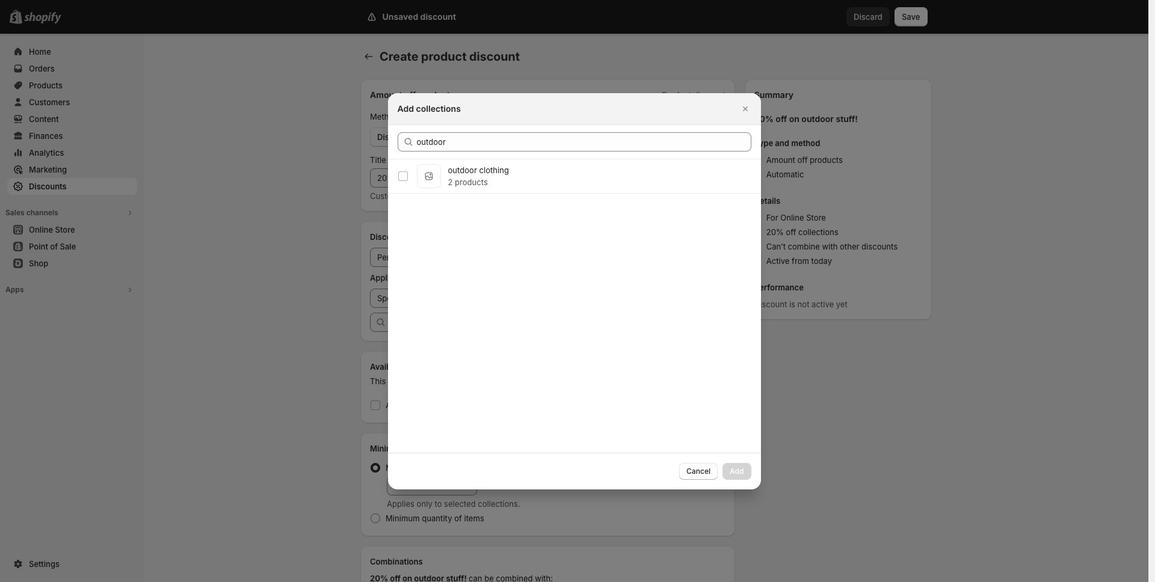 Task type: vqa. For each thing, say whether or not it's contained in the screenshot.
0.00 Text Box
no



Task type: locate. For each thing, give the bounding box(es) containing it.
dialog
[[0, 93, 1149, 490]]



Task type: describe. For each thing, give the bounding box(es) containing it.
Search collections text field
[[417, 132, 751, 151]]

shopify image
[[24, 12, 61, 24]]



